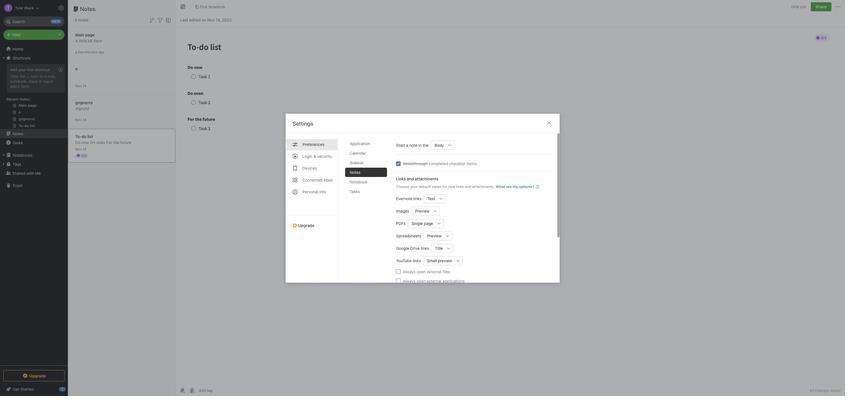 Task type: vqa. For each thing, say whether or not it's contained in the screenshot.


Task type: describe. For each thing, give the bounding box(es) containing it.
preview
[[438, 259, 452, 264]]

links and attachments
[[396, 177, 438, 181]]

google drive links
[[396, 246, 429, 251]]

nov down e on the left top of the page
[[75, 84, 82, 88]]

add
[[10, 84, 17, 89]]

2 horizontal spatial the
[[423, 143, 429, 148]]

0 vertical spatial and
[[407, 177, 414, 181]]

you
[[800, 4, 806, 9]]

tab list for start a note in the
[[345, 139, 391, 283]]

upgrade for topmost upgrade popup button
[[298, 223, 314, 228]]

add a reminder image
[[179, 388, 186, 395]]

external for applications
[[427, 279, 441, 284]]

google
[[396, 246, 409, 251]]

Always open external applications checkbox
[[396, 279, 400, 284]]

minutes
[[85, 50, 97, 54]]

external for files
[[427, 270, 441, 274]]

your for first
[[18, 68, 26, 72]]

start
[[396, 143, 405, 148]]

4
[[75, 18, 77, 22]]

notes
[[78, 18, 88, 22]]

Choose default view option for Google Drive links field
[[431, 244, 453, 253]]

upgrade for upgrade popup button to the bottom
[[29, 374, 46, 379]]

small preview button
[[423, 257, 453, 266]]

preview for images
[[415, 209, 429, 214]]

default
[[419, 185, 430, 189]]

tasks inside tab
[[350, 189, 360, 194]]

shared with me link
[[0, 169, 68, 178]]

note window element
[[176, 0, 845, 397]]

Note Editor text field
[[176, 27, 845, 385]]

notes tab
[[345, 168, 387, 177]]

gngnsrns sfgnsfd
[[75, 100, 93, 111]]

what
[[496, 185, 505, 189]]

always open external applications
[[403, 279, 464, 284]]

choose your default views for new links and attachments.
[[396, 185, 495, 189]]

Choose default view option for YouTube links field
[[423, 257, 462, 266]]

first
[[27, 68, 34, 72]]

bit
[[88, 38, 93, 43]]

the inside 'tree'
[[20, 74, 25, 79]]

click the ...
[[10, 74, 30, 79]]

stack
[[28, 79, 38, 84]]

notes inside note list element
[[80, 6, 96, 12]]

your for default
[[410, 185, 418, 189]]

add your first shortcut
[[10, 68, 50, 72]]

for
[[442, 185, 447, 189]]

small preview
[[427, 259, 452, 264]]

youtube
[[396, 259, 411, 264]]

notes link
[[0, 129, 68, 138]]

last
[[180, 17, 188, 22]]

title button
[[431, 244, 444, 253]]

notes inside the 'notes' tab
[[350, 170, 360, 175]]

single page button
[[408, 219, 434, 228]]

tags
[[13, 162, 21, 167]]

items.
[[466, 161, 478, 166]]

title
[[435, 246, 443, 251]]

nov 14 for e
[[75, 84, 86, 88]]

share button
[[811, 2, 831, 11]]

2 vertical spatial a
[[406, 143, 408, 148]]

settings image
[[58, 5, 65, 11]]

connected apps
[[302, 178, 333, 183]]

sfgnsfd
[[75, 106, 89, 111]]

body
[[434, 143, 444, 148]]

shortcut
[[35, 68, 50, 72]]

main page
[[75, 32, 95, 37]]

1 horizontal spatial and
[[465, 185, 471, 189]]

Always open external files checkbox
[[396, 270, 400, 274]]

click
[[10, 74, 19, 79]]

attachments
[[415, 177, 438, 181]]

Choose default view option for Spreadsheets field
[[423, 232, 452, 241]]

applications
[[442, 279, 464, 284]]

last edited on nov 14, 2023
[[180, 17, 232, 22]]

preferences
[[302, 142, 324, 147]]

on inside icon on a note, notebook, stack or tag to add it here.
[[39, 74, 43, 79]]

youtube links
[[396, 259, 421, 264]]

to
[[50, 79, 53, 84]]

...
[[26, 74, 30, 79]]

new button
[[3, 30, 65, 40]]

attachments.
[[472, 185, 495, 189]]

first
[[200, 4, 208, 9]]

add tag image
[[189, 388, 195, 395]]

a inside note list element
[[75, 50, 77, 54]]

note
[[409, 143, 417, 148]]

edited
[[189, 17, 201, 22]]

views
[[431, 185, 441, 189]]

always open external files
[[403, 270, 450, 274]]

shortcuts button
[[0, 53, 68, 63]]

for
[[106, 140, 112, 145]]

files
[[442, 270, 450, 274]]

completed
[[429, 161, 448, 166]]

future
[[120, 140, 131, 145]]

single
[[411, 221, 423, 226]]

main
[[75, 32, 84, 37]]

preview button for images
[[411, 207, 431, 216]]

ago
[[98, 50, 104, 54]]

first notebook
[[200, 4, 225, 9]]

links down drive
[[413, 259, 421, 264]]

home link
[[0, 44, 68, 53]]

Choose default view option for Evernote links field
[[424, 194, 446, 203]]

4 notes
[[75, 18, 88, 22]]

expand note image
[[180, 3, 186, 10]]

page for main page
[[85, 32, 95, 37]]

14,
[[216, 17, 221, 22]]

start a note in the
[[396, 143, 429, 148]]

icon on a note, notebook, stack or tag to add it here.
[[10, 74, 56, 89]]

login & security
[[302, 154, 332, 159]]



Task type: locate. For each thing, give the bounding box(es) containing it.
page up bit
[[85, 32, 95, 37]]

here.
[[21, 84, 30, 89]]

and
[[407, 177, 414, 181], [465, 185, 471, 189]]

strikethrough completed checklist items.
[[403, 161, 478, 166]]

evernote links
[[396, 196, 421, 201]]

1 external from the top
[[427, 270, 441, 274]]

notebook down the 'notes' tab
[[350, 180, 367, 185]]

tasks button
[[0, 138, 68, 147]]

1 14 from the top
[[83, 84, 86, 88]]

0 horizontal spatial a
[[44, 74, 46, 79]]

note list element
[[68, 0, 176, 397]]

preview inside the "choose default view option for images" field
[[415, 209, 429, 214]]

Start a new note in the body or title. field
[[431, 141, 454, 150]]

always right always open external files option
[[403, 270, 415, 274]]

0 horizontal spatial page
[[85, 32, 95, 37]]

few
[[78, 50, 84, 54]]

1 horizontal spatial a
[[75, 50, 77, 54]]

now
[[81, 140, 89, 145]]

0 vertical spatial preview
[[415, 209, 429, 214]]

tasks inside "button"
[[12, 140, 23, 145]]

tasks tab
[[345, 187, 387, 196]]

2 horizontal spatial a
[[406, 143, 408, 148]]

open for always open external files
[[416, 270, 426, 274]]

open down always open external files on the bottom of page
[[416, 279, 426, 284]]

0 vertical spatial a
[[75, 50, 77, 54]]

share
[[816, 4, 827, 9]]

trash
[[12, 183, 23, 188]]

external up always open external applications
[[427, 270, 441, 274]]

Choose default view option for PDFs field
[[408, 219, 443, 228]]

preview inside choose default view option for spreadsheets 'field'
[[427, 234, 441, 239]]

shared
[[12, 171, 25, 176]]

shared with me
[[12, 171, 41, 176]]

tasks
[[12, 140, 23, 145], [350, 189, 360, 194]]

tree containing home
[[0, 44, 68, 366]]

a inside icon on a note, notebook, stack or tag to add it here.
[[44, 74, 46, 79]]

0 horizontal spatial do
[[75, 140, 80, 145]]

always
[[403, 270, 415, 274], [403, 279, 415, 284]]

notebook tab
[[345, 178, 387, 187]]

preview up single page
[[415, 209, 429, 214]]

nov 14
[[75, 84, 86, 88], [75, 118, 86, 122], [75, 147, 86, 151]]

notes right recent on the top of page
[[19, 97, 30, 102]]

nov 14 up gngnsrns
[[75, 84, 86, 88]]

a little bit here
[[75, 38, 102, 43]]

on right 'edited'
[[202, 17, 206, 22]]

0 vertical spatial your
[[18, 68, 26, 72]]

0 vertical spatial nov 14
[[75, 84, 86, 88]]

1 open from the top
[[416, 270, 426, 274]]

nov inside "note window" element
[[207, 17, 215, 22]]

tab list containing application
[[345, 139, 391, 283]]

here
[[94, 38, 102, 43]]

a
[[75, 38, 78, 43]]

sidebar tab
[[345, 158, 387, 168]]

1 vertical spatial upgrade button
[[3, 371, 65, 382]]

on up or
[[39, 74, 43, 79]]

notes down sidebar
[[350, 170, 360, 175]]

with
[[26, 171, 34, 176]]

the left ...
[[20, 74, 25, 79]]

a few minutes ago
[[75, 50, 104, 54]]

0 vertical spatial open
[[416, 270, 426, 274]]

notes up tasks "button"
[[12, 131, 23, 136]]

links right the new
[[456, 185, 464, 189]]

gngnsrns
[[75, 100, 93, 105]]

body button
[[431, 141, 445, 150]]

it
[[18, 84, 20, 89]]

0 vertical spatial tasks
[[12, 140, 23, 145]]

recent notes
[[7, 97, 30, 102]]

links left text button
[[413, 196, 421, 201]]

14 for gngnsrns
[[83, 118, 86, 122]]

do down to-
[[75, 140, 80, 145]]

nov left '14,'
[[207, 17, 215, 22]]

1 vertical spatial page
[[424, 221, 433, 226]]

do
[[82, 134, 86, 139]]

always right the always open external applications checkbox
[[403, 279, 415, 284]]

nov 14 up 0/3 on the top of page
[[75, 147, 86, 151]]

1 vertical spatial notebook
[[350, 180, 367, 185]]

saved
[[830, 389, 841, 394]]

notes up notes in the top left of the page
[[80, 6, 96, 12]]

page inside note list element
[[85, 32, 95, 37]]

and right links
[[407, 177, 414, 181]]

14 up gngnsrns
[[83, 84, 86, 88]]

choose
[[396, 185, 409, 189]]

a left few
[[75, 50, 77, 54]]

1 vertical spatial open
[[416, 279, 426, 284]]

1 vertical spatial tasks
[[350, 189, 360, 194]]

Search text field
[[7, 16, 61, 27]]

group inside 'tree'
[[0, 63, 68, 132]]

tab list
[[286, 133, 338, 283], [345, 139, 391, 283]]

1 horizontal spatial on
[[202, 17, 206, 22]]

tasks down the notebook tab
[[350, 189, 360, 194]]

do now do soon for the future
[[75, 140, 131, 145]]

strikethrough
[[403, 161, 428, 166]]

preview up the title button
[[427, 234, 441, 239]]

or
[[39, 79, 42, 84]]

&
[[313, 154, 316, 159]]

tab list containing preferences
[[286, 133, 338, 283]]

a up tag
[[44, 74, 46, 79]]

notebook,
[[10, 79, 27, 84]]

me
[[35, 171, 41, 176]]

always for always open external applications
[[403, 279, 415, 284]]

0 horizontal spatial upgrade button
[[3, 371, 65, 382]]

1 horizontal spatial tab list
[[345, 139, 391, 283]]

first notebook button
[[193, 3, 227, 11]]

1 nov 14 from the top
[[75, 84, 86, 88]]

1 vertical spatial nov 14
[[75, 118, 86, 122]]

notebooks
[[13, 153, 33, 158]]

and left attachments.
[[465, 185, 471, 189]]

the right the for
[[113, 140, 119, 145]]

application tab
[[345, 139, 387, 148]]

connected
[[302, 178, 322, 183]]

your inside 'tree'
[[18, 68, 26, 72]]

to-do list
[[75, 134, 93, 139]]

note,
[[47, 74, 56, 79]]

14 up 0/3 on the top of page
[[83, 147, 86, 151]]

close image
[[546, 120, 552, 126]]

do
[[75, 140, 80, 145], [90, 140, 95, 145]]

open for always open external applications
[[416, 279, 426, 284]]

notes inside group
[[19, 97, 30, 102]]

1 vertical spatial preview button
[[423, 232, 443, 241]]

calendar tab
[[345, 149, 387, 158]]

tab list for application
[[286, 133, 338, 283]]

page inside button
[[424, 221, 433, 226]]

links
[[456, 185, 464, 189], [413, 196, 421, 201], [421, 246, 429, 251], [413, 259, 421, 264]]

options?
[[519, 185, 534, 189]]

little
[[79, 38, 87, 43]]

2 do from the left
[[90, 140, 95, 145]]

14 down the sfgnsfd
[[83, 118, 86, 122]]

notebook inside tab
[[350, 180, 367, 185]]

1 horizontal spatial upgrade
[[298, 223, 314, 228]]

single page
[[411, 221, 433, 226]]

2 vertical spatial nov 14
[[75, 147, 86, 151]]

to-
[[75, 134, 82, 139]]

text button
[[424, 194, 436, 203]]

settings
[[293, 120, 313, 127]]

expand tags image
[[1, 162, 6, 167]]

page for single page
[[424, 221, 433, 226]]

notes inside 'notes' link
[[12, 131, 23, 136]]

nov 14 for gngnsrns
[[75, 118, 86, 122]]

all
[[810, 389, 814, 394]]

text
[[427, 196, 435, 201]]

notebook right first
[[209, 4, 225, 9]]

2 nov 14 from the top
[[75, 118, 86, 122]]

0 horizontal spatial on
[[39, 74, 43, 79]]

1 horizontal spatial page
[[424, 221, 433, 226]]

on inside "note window" element
[[202, 17, 206, 22]]

notebooks link
[[0, 151, 68, 160]]

1 vertical spatial upgrade
[[29, 374, 46, 379]]

1 vertical spatial on
[[39, 74, 43, 79]]

2 14 from the top
[[83, 118, 86, 122]]

tasks up notebooks
[[12, 140, 23, 145]]

links right drive
[[421, 246, 429, 251]]

what are my options?
[[496, 185, 534, 189]]

images
[[396, 209, 409, 214]]

0 horizontal spatial and
[[407, 177, 414, 181]]

1 vertical spatial a
[[44, 74, 46, 79]]

3 14 from the top
[[83, 147, 86, 151]]

0 vertical spatial upgrade
[[298, 223, 314, 228]]

1 vertical spatial your
[[410, 185, 418, 189]]

personal info
[[302, 190, 326, 195]]

the right in
[[423, 143, 429, 148]]

group containing add your first shortcut
[[0, 63, 68, 132]]

1 horizontal spatial tasks
[[350, 189, 360, 194]]

Choose default view option for Images field
[[411, 207, 440, 216]]

0 vertical spatial 14
[[83, 84, 86, 88]]

0 horizontal spatial the
[[20, 74, 25, 79]]

trash link
[[0, 181, 68, 190]]

0 vertical spatial upgrade button
[[286, 215, 338, 230]]

1 horizontal spatial notebook
[[350, 180, 367, 185]]

small
[[427, 259, 437, 264]]

1 vertical spatial preview
[[427, 234, 441, 239]]

1 vertical spatial always
[[403, 279, 415, 284]]

in
[[418, 143, 422, 148]]

preview button for spreadsheets
[[423, 232, 443, 241]]

Select878 checkbox
[[396, 162, 400, 166]]

new
[[12, 32, 21, 37]]

nov up 0/3 on the top of page
[[75, 147, 82, 151]]

nov down the sfgnsfd
[[75, 118, 82, 122]]

e
[[75, 66, 78, 71]]

2023
[[222, 17, 232, 22]]

1 horizontal spatial your
[[410, 185, 418, 189]]

0 horizontal spatial notebook
[[209, 4, 225, 9]]

on
[[202, 17, 206, 22], [39, 74, 43, 79]]

0 vertical spatial page
[[85, 32, 95, 37]]

your down links and attachments
[[410, 185, 418, 189]]

2 always from the top
[[403, 279, 415, 284]]

1 vertical spatial 14
[[83, 118, 86, 122]]

1 always from the top
[[403, 270, 415, 274]]

preview for spreadsheets
[[427, 234, 441, 239]]

open
[[416, 270, 426, 274], [416, 279, 426, 284]]

3 nov 14 from the top
[[75, 147, 86, 151]]

1 do from the left
[[75, 140, 80, 145]]

a left note
[[406, 143, 408, 148]]

0 vertical spatial preview button
[[411, 207, 431, 216]]

0 vertical spatial on
[[202, 17, 206, 22]]

0 horizontal spatial upgrade
[[29, 374, 46, 379]]

tag
[[43, 79, 49, 84]]

1 vertical spatial and
[[465, 185, 471, 189]]

0 vertical spatial external
[[427, 270, 441, 274]]

pdfs
[[396, 221, 406, 226]]

2 vertical spatial 14
[[83, 147, 86, 151]]

notebook inside button
[[209, 4, 225, 9]]

tree
[[0, 44, 68, 366]]

1 horizontal spatial upgrade button
[[286, 215, 338, 230]]

0 horizontal spatial tasks
[[12, 140, 23, 145]]

external down always open external files on the bottom of page
[[427, 279, 441, 284]]

expand notebooks image
[[1, 153, 6, 158]]

notebook
[[209, 4, 225, 9], [350, 180, 367, 185]]

group
[[0, 63, 68, 132]]

0 vertical spatial always
[[403, 270, 415, 274]]

my
[[513, 185, 518, 189]]

add
[[10, 68, 17, 72]]

1 vertical spatial external
[[427, 279, 441, 284]]

0 vertical spatial notebook
[[209, 4, 225, 9]]

only
[[791, 4, 799, 9]]

shortcuts
[[13, 56, 31, 60]]

drive
[[410, 246, 420, 251]]

the inside note list element
[[113, 140, 119, 145]]

open up always open external applications
[[416, 270, 426, 274]]

preview button
[[411, 207, 431, 216], [423, 232, 443, 241]]

1 horizontal spatial the
[[113, 140, 119, 145]]

0 horizontal spatial your
[[18, 68, 26, 72]]

soon
[[96, 140, 105, 145]]

changes
[[815, 389, 829, 394]]

do down list
[[90, 140, 95, 145]]

0 horizontal spatial tab list
[[286, 133, 338, 283]]

None search field
[[7, 16, 61, 27]]

14 for e
[[83, 84, 86, 88]]

always for always open external files
[[403, 270, 415, 274]]

tags button
[[0, 160, 68, 169]]

your up click the ... on the top of the page
[[18, 68, 26, 72]]

page right single
[[424, 221, 433, 226]]

1 horizontal spatial do
[[90, 140, 95, 145]]

2 open from the top
[[416, 279, 426, 284]]

nov 14 down the sfgnsfd
[[75, 118, 86, 122]]

preview button up the title button
[[423, 232, 443, 241]]

upgrade button
[[286, 215, 338, 230], [3, 371, 65, 382]]

preview button up single page button
[[411, 207, 431, 216]]

2 external from the top
[[427, 279, 441, 284]]



